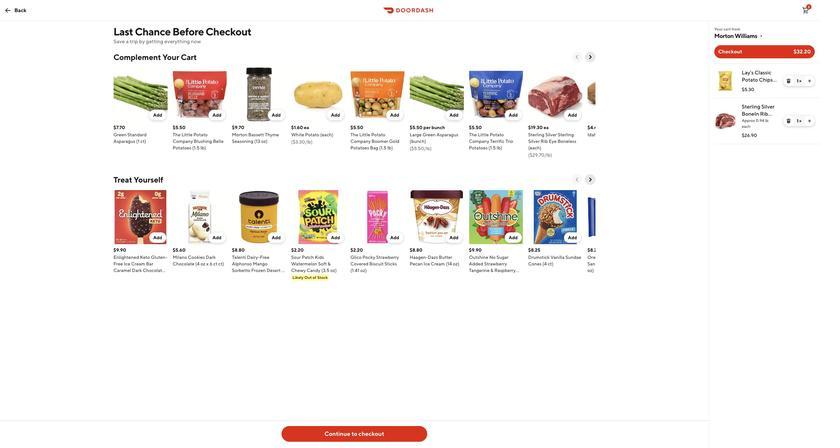 Task type: describe. For each thing, give the bounding box(es) containing it.
chocolate inside $8.25 oreo original chocolate sandwich cookies (13.29 oz)
[[617, 255, 639, 260]]

cones
[[529, 261, 542, 266]]

boneless
[[558, 139, 577, 144]]

lay's
[[743, 69, 754, 76]]

a
[[126, 38, 129, 45]]

cream for keto
[[131, 261, 145, 266]]

$8.80 talenti dairy-free alphonso mango sorbetto frozen desert (1 pt)
[[232, 247, 285, 280]]

from
[[732, 27, 741, 31]]

add for morton bassett thyme seasoning (13 oz)
[[272, 112, 281, 118]]

company for terrific
[[469, 139, 490, 144]]

yourself
[[134, 175, 163, 184]]

milano
[[173, 255, 187, 260]]

kids
[[315, 255, 324, 260]]

terrific
[[491, 139, 505, 144]]

pt)
[[232, 274, 238, 280]]

approx 0.94 lb each
[[743, 118, 769, 129]]

gluten-
[[151, 255, 167, 260]]

add for white potato (each)
[[331, 112, 340, 118]]

add for large green asparagus (bunch)
[[450, 112, 459, 118]]

pocky
[[363, 255, 376, 260]]

(13
[[255, 139, 261, 144]]

the for the little potato company terrific trio potatoes (1.5 lb)
[[469, 132, 477, 137]]

$5.60
[[173, 247, 186, 253]]

back button
[[0, 4, 30, 17]]

$5.50 the little potato company boomer gold potatoes bag (1.5 lb)
[[351, 125, 400, 150]]

(3.5
[[322, 268, 330, 273]]

lay's classic potato chips (8 oz) image
[[716, 71, 736, 91]]

add for sour patch kids watermelon soft & chewy candy (3.5 oz)
[[331, 235, 340, 240]]

sterling silver bonein rib eye steak (each)
[[743, 104, 775, 131]]

potato for $5.50 the little potato company boomer gold potatoes bag (1.5 lb)
[[372, 132, 386, 137]]

$32.20
[[794, 49, 812, 55]]

cookies inside $5.60 milano cookies dark chocolate (4 oz x 6 ct ct)
[[188, 255, 205, 260]]

lay's classic potato chips (8 oz) $5.30
[[743, 69, 774, 92]]

ct) inside $5.60 milano cookies dark chocolate (4 oz x 6 ct ct)
[[219, 261, 224, 266]]

$19.30 ea sterling silver sterling silver rib eye boneless (each) ($29.70/lb)
[[529, 125, 577, 158]]

$2.20 glico pocky strawberry covered biscuit sticks (1.41 oz)
[[351, 247, 399, 273]]

chocolate inside '$9.90 enlightened keto gluten- free ice cream bar caramel dark chocolate peanut (4 ct)'
[[143, 268, 165, 273]]

chance
[[135, 25, 171, 38]]

continue to checkout
[[325, 430, 385, 437]]

pecan
[[410, 261, 423, 266]]

candy
[[307, 268, 321, 273]]

desert
[[267, 268, 281, 273]]

add for glico pocky strawberry covered biscuit sticks (1.41 oz)
[[391, 235, 400, 240]]

gold
[[390, 139, 400, 144]]

add for haagen-dazs butter pecan ice cream (14 oz)
[[450, 235, 459, 240]]

(4 for cones
[[543, 261, 547, 266]]

everything
[[165, 38, 190, 45]]

(14
[[446, 261, 452, 266]]

potato for $5.50 the little potato company terrific trio potatoes (1.5 lb)
[[490, 132, 504, 137]]

1 for lay's classic potato chips (8 oz)
[[798, 78, 799, 84]]

sorbetto
[[232, 268, 251, 273]]

free inside $8.80 talenti dairy-free alphonso mango sorbetto frozen desert (1 pt)
[[260, 255, 270, 260]]

outshine
[[469, 255, 489, 260]]

now
[[191, 38, 201, 45]]

mango
[[253, 261, 268, 266]]

approx
[[743, 118, 756, 123]]

biscuit
[[370, 261, 384, 266]]

green standard asparagus (1 ct) image
[[114, 68, 168, 122]]

$5.30
[[743, 87, 755, 92]]

your cart from
[[715, 27, 741, 31]]

glico
[[351, 255, 362, 260]]

& inside $2.20 sour patch kids watermelon soft & chewy candy (3.5 oz) likely out of stock
[[328, 261, 331, 266]]

sour
[[292, 255, 301, 260]]

covered
[[351, 261, 369, 266]]

back
[[14, 7, 26, 13]]

($5.50/lb)
[[410, 146, 432, 151]]

ct) inside $7.70 green standard asparagus (1 ct)
[[141, 139, 146, 144]]

ice for pecan
[[424, 261, 430, 266]]

sticks
[[385, 261, 397, 266]]

green inside $5.50 per bunch large green asparagus (bunch) ($5.50/lb)
[[423, 132, 436, 137]]

1 horizontal spatial morton
[[715, 32, 734, 39]]

oz) inside $2.20 sour patch kids watermelon soft & chewy candy (3.5 oz) likely out of stock
[[331, 268, 337, 273]]

$5.50 for $5.50 the little potato company terrific trio potatoes (1.5 lb)
[[469, 125, 482, 130]]

add for the little potato company boomer gold potatoes bag (1.5 lb)
[[391, 112, 400, 118]]

2 button
[[800, 4, 813, 17]]

asparagus inside $7.70 green standard asparagus (1 ct)
[[114, 139, 135, 144]]

(4 for chocolate
[[196, 261, 200, 266]]

($3.30/lb)
[[292, 139, 313, 145]]

$8.80 for $8.80 haagen-dazs butter pecan ice cream (14 oz)
[[410, 247, 423, 253]]

cream for dazs
[[431, 261, 445, 266]]

cart
[[181, 52, 197, 62]]

eye inside $19.30 ea sterling silver sterling silver rib eye boneless (each) ($29.70/lb)
[[549, 139, 557, 144]]

$8.25 oreo original chocolate sandwich cookies (13.29 oz)
[[588, 247, 640, 273]]

(8 inside $4.40 idaho potatoes (8 oz)
[[621, 132, 625, 137]]

last chance before checkout save a trip by getting everything now
[[114, 25, 252, 45]]

ice inside $9.90 outshine no sugar added strawberry tangerine & raspberry fruit ice bars (12 ct)
[[480, 274, 487, 280]]

dairy-
[[247, 255, 260, 260]]

(bunch)
[[410, 139, 427, 144]]

$4.40 idaho potatoes (8 oz)
[[588, 125, 632, 137]]

× for lay's classic potato chips (8 oz)
[[800, 78, 802, 84]]

morton inside $9.70 morton bassett thyme seasoning (13 oz)
[[232, 132, 248, 137]]

add one to cart image
[[808, 118, 813, 124]]

(each) inside sterling silver bonein rib eye steak (each)
[[743, 125, 758, 131]]

to
[[352, 430, 358, 437]]

drumstick vanilla sundae cones (4 ct) image
[[529, 190, 583, 244]]

$9.90 enlightened keto gluten- free ice cream bar caramel dark chocolate peanut (4 ct)
[[114, 247, 167, 280]]

(8 inside lay's classic potato chips (8 oz) $5.30
[[743, 84, 748, 90]]

$2.20 for sour
[[292, 247, 304, 253]]

enlightened
[[114, 255, 139, 260]]

morton williams link
[[715, 32, 816, 40]]

(each) inside $19.30 ea sterling silver sterling silver rib eye boneless (each) ($29.70/lb)
[[529, 145, 542, 150]]

ice for free
[[124, 261, 130, 266]]

$2.20 sour patch kids watermelon soft & chewy candy (3.5 oz) likely out of stock
[[292, 247, 337, 280]]

(1 inside $7.70 green standard asparagus (1 ct)
[[136, 139, 140, 144]]

lb) inside $5.50 the little potato company boomer gold potatoes bag (1.5 lb)
[[388, 145, 393, 150]]

oz) inside $8.80 haagen-dazs butter pecan ice cream (14 oz)
[[453, 261, 460, 266]]

× for sterling silver bonein rib eye steak (each)
[[800, 118, 802, 124]]

each
[[743, 124, 751, 129]]

steak
[[753, 118, 766, 124]]

sandwich
[[588, 261, 608, 266]]

(1.5 inside $5.50 the little potato company boomer gold potatoes bag (1.5 lb)
[[380, 145, 387, 150]]

0 horizontal spatial sterling
[[529, 132, 545, 137]]

complement your cart
[[114, 52, 197, 62]]

($29.70/lb)
[[529, 152, 553, 158]]

lb) for $5.50 the little potato company terrific trio potatoes (1.5 lb)
[[497, 145, 503, 150]]

1 vertical spatial your
[[163, 52, 179, 62]]

next button of carousel image
[[587, 176, 594, 183]]

$5.50 per bunch large green asparagus (bunch) ($5.50/lb)
[[410, 125, 459, 151]]

$9.90 for $9.90 enlightened keto gluten- free ice cream bar caramel dark chocolate peanut (4 ct)
[[114, 247, 126, 253]]

previous button of carousel image
[[574, 54, 581, 60]]

$19.30
[[529, 125, 543, 130]]

ct) inside '$9.90 enlightened keto gluten- free ice cream bar caramel dark chocolate peanut (4 ct)'
[[135, 274, 141, 280]]

ct) inside $8.25 drumstick vanilla sundae cones (4 ct)
[[548, 261, 554, 266]]

blushing
[[194, 139, 212, 144]]

haagen-dazs butter pecan ice cream (14 oz) image
[[410, 190, 464, 244]]

$9.70 morton bassett thyme seasoning (13 oz)
[[232, 125, 279, 144]]

$9.90 for $9.90 outshine no sugar added strawberry tangerine & raspberry fruit ice bars (12 ct)
[[469, 247, 482, 253]]

$7.70
[[114, 125, 125, 130]]

checkout
[[359, 430, 385, 437]]

$5.50 for $5.50 the little potato company boomer gold potatoes bag (1.5 lb)
[[351, 125, 364, 130]]

0 vertical spatial your
[[715, 27, 724, 31]]

$5.50 for $5.50 per bunch large green asparagus (bunch) ($5.50/lb)
[[410, 125, 423, 130]]

1 horizontal spatial sterling
[[558, 132, 575, 137]]

talenti dairy-free alphonso mango sorbetto frozen desert (1 pt) image
[[232, 190, 286, 244]]

continue
[[325, 430, 351, 437]]

potato inside lay's classic potato chips (8 oz) $5.30
[[743, 77, 759, 83]]

trio
[[506, 139, 514, 144]]

sundae
[[566, 255, 582, 260]]

(4 inside '$9.90 enlightened keto gluten- free ice cream bar caramel dark chocolate peanut (4 ct)'
[[130, 274, 134, 280]]

$5.50 the little potato company terrific trio potatoes (1.5 lb)
[[469, 125, 514, 150]]

chocolate inside $5.60 milano cookies dark chocolate (4 oz x 6 ct ct)
[[173, 261, 195, 266]]

potatoes for the little potato company blushing belle potatoes (1.5 lb)
[[173, 145, 192, 150]]

$8.25 for $8.25 oreo original chocolate sandwich cookies (13.29 oz)
[[588, 247, 600, 253]]

free inside '$9.90 enlightened keto gluten- free ice cream bar caramel dark chocolate peanut (4 ct)'
[[114, 261, 123, 266]]

ea for $19.30 ea
[[544, 125, 549, 130]]

rib inside sterling silver bonein rib eye steak (each)
[[761, 111, 769, 117]]

tangerine
[[469, 268, 490, 273]]

add for talenti dairy-free alphonso mango sorbetto frozen desert (1 pt)
[[272, 235, 281, 240]]

thyme
[[265, 132, 279, 137]]

$9.90 outshine no sugar added strawberry tangerine & raspberry fruit ice bars (12 ct)
[[469, 247, 516, 280]]

0.94
[[757, 118, 765, 123]]

$8.80 haagen-dazs butter pecan ice cream (14 oz)
[[410, 247, 460, 266]]

potatoes for the little potato company terrific trio potatoes (1.5 lb)
[[469, 145, 488, 150]]

company for blushing
[[173, 139, 193, 144]]

potato for $5.50 the little potato company blushing belle potatoes (1.5 lb)
[[194, 132, 208, 137]]

add for enlightened keto gluten- free ice cream bar caramel dark chocolate peanut (4 ct)
[[153, 235, 162, 240]]



Task type: vqa. For each thing, say whether or not it's contained in the screenshot.
Rib within Sterling Silver BoneIn Rib Eye Steak (each)
yes



Task type: locate. For each thing, give the bounding box(es) containing it.
1 $8.25 from the left
[[529, 247, 541, 253]]

2 (1.5 from the left
[[380, 145, 387, 150]]

sterling silver sterling silver rib eye boneless (each) image
[[529, 68, 583, 122]]

2 the from the left
[[351, 132, 359, 137]]

3 the from the left
[[469, 132, 477, 137]]

1 horizontal spatial rib
[[761, 111, 769, 117]]

$5.50 inside $5.50 the little potato company blushing belle potatoes (1.5 lb)
[[173, 125, 186, 130]]

$5.50
[[173, 125, 186, 130], [351, 125, 364, 130], [410, 125, 423, 130], [469, 125, 482, 130]]

rib
[[761, 111, 769, 117], [541, 139, 548, 144]]

1 horizontal spatial $8.25
[[588, 247, 600, 253]]

remove item from cart image
[[787, 78, 792, 84]]

(1.5 down terrific
[[489, 145, 496, 150]]

add for drumstick vanilla sundae cones (4 ct)
[[569, 235, 578, 240]]

cream down dazs
[[431, 261, 445, 266]]

ct) right peanut at left bottom
[[135, 274, 141, 280]]

no
[[490, 255, 496, 260]]

cookies inside $8.25 oreo original chocolate sandwich cookies (13.29 oz)
[[609, 261, 626, 266]]

0 horizontal spatial silver
[[529, 139, 540, 144]]

bars
[[488, 274, 497, 280]]

$2.20 up sour
[[292, 247, 304, 253]]

sterling down $19.30
[[529, 132, 545, 137]]

eye down 'bonein'
[[743, 118, 752, 124]]

little for blushing
[[182, 132, 193, 137]]

list containing lay's classic potato chips (8 oz)
[[710, 64, 821, 144]]

list
[[710, 64, 821, 144]]

1 × from the top
[[800, 78, 802, 84]]

$2.20
[[292, 247, 304, 253], [351, 247, 363, 253]]

morton down 'cart'
[[715, 32, 734, 39]]

0 horizontal spatial dark
[[132, 268, 142, 273]]

$8.25 up the drumstick
[[529, 247, 541, 253]]

0 vertical spatial eye
[[743, 118, 752, 124]]

bonein
[[743, 111, 760, 117]]

dark inside $5.60 milano cookies dark chocolate (4 oz x 6 ct ct)
[[206, 255, 216, 260]]

0 horizontal spatial morton
[[232, 132, 248, 137]]

(1 inside $8.80 talenti dairy-free alphonso mango sorbetto frozen desert (1 pt)
[[282, 268, 285, 273]]

patch
[[302, 255, 314, 260]]

0 horizontal spatial (1
[[136, 139, 140, 144]]

company inside $5.50 the little potato company boomer gold potatoes bag (1.5 lb)
[[351, 139, 371, 144]]

0 horizontal spatial $9.90
[[114, 247, 126, 253]]

(4
[[196, 261, 200, 266], [543, 261, 547, 266], [130, 274, 134, 280]]

$5.50 inside $5.50 the little potato company boomer gold potatoes bag (1.5 lb)
[[351, 125, 364, 130]]

0 horizontal spatial cream
[[131, 261, 145, 266]]

0 horizontal spatial lb)
[[201, 145, 206, 150]]

(12
[[498, 274, 504, 280]]

& up bars
[[491, 268, 494, 273]]

sterling inside sterling silver bonein rib eye steak (each)
[[743, 104, 761, 110]]

× left add one to cart icon
[[800, 118, 802, 124]]

rib up ($29.70/lb)
[[541, 139, 548, 144]]

potatoes for the little potato company boomer gold potatoes bag (1.5 lb)
[[351, 145, 370, 150]]

(1.41
[[351, 268, 360, 273]]

0 horizontal spatial $2.20
[[292, 247, 304, 253]]

potato for $1.60 ea white potato (each) ($3.30/lb)
[[305, 132, 320, 137]]

chocolate down bar
[[143, 268, 165, 273]]

oz) inside $9.70 morton bassett thyme seasoning (13 oz)
[[261, 139, 268, 144]]

& right soft
[[328, 261, 331, 266]]

vanilla
[[551, 255, 565, 260]]

0 horizontal spatial green
[[114, 132, 127, 137]]

next button of carousel image
[[587, 54, 594, 60]]

0 horizontal spatial (each)
[[321, 132, 334, 137]]

$2.20 inside $2.20 glico pocky strawberry covered biscuit sticks (1.41 oz)
[[351, 247, 363, 253]]

add for milano cookies dark chocolate (4 oz x 6 ct ct)
[[213, 235, 222, 240]]

standard
[[128, 132, 147, 137]]

company up bag
[[351, 139, 371, 144]]

2 $8.80 from the left
[[410, 247, 423, 253]]

1 the from the left
[[173, 132, 181, 137]]

potato up terrific
[[490, 132, 504, 137]]

0 horizontal spatial rib
[[541, 139, 548, 144]]

0 horizontal spatial ea
[[304, 125, 309, 130]]

bag
[[370, 145, 379, 150]]

2 horizontal spatial lb)
[[497, 145, 503, 150]]

3 lb) from the left
[[497, 145, 503, 150]]

0 horizontal spatial company
[[173, 139, 193, 144]]

the inside $5.50 the little potato company boomer gold potatoes bag (1.5 lb)
[[351, 132, 359, 137]]

(8 right idaho
[[621, 132, 625, 137]]

2 horizontal spatial sterling
[[743, 104, 761, 110]]

rib inside $19.30 ea sterling silver sterling silver rib eye boneless (each) ($29.70/lb)
[[541, 139, 548, 144]]

bunch
[[432, 125, 445, 130]]

company inside '$5.50 the little potato company terrific trio potatoes (1.5 lb)'
[[469, 139, 490, 144]]

(1.5 for the little potato company blushing belle potatoes (1.5 lb)
[[192, 145, 200, 150]]

soft
[[318, 261, 327, 266]]

0 horizontal spatial &
[[328, 261, 331, 266]]

ea for $1.60 ea
[[304, 125, 309, 130]]

oz) inside $2.20 glico pocky strawberry covered biscuit sticks (1.41 oz)
[[361, 268, 367, 273]]

1 right remove item from cart image
[[798, 118, 799, 124]]

asparagus
[[437, 132, 459, 137], [114, 139, 135, 144]]

(each) up $26.90
[[743, 125, 758, 131]]

2 horizontal spatial ice
[[480, 274, 487, 280]]

$8.80 inside $8.80 haagen-dazs butter pecan ice cream (14 oz)
[[410, 247, 423, 253]]

1 vertical spatial checkout
[[719, 49, 743, 55]]

oz) inside lay's classic potato chips (8 oz) $5.30
[[749, 84, 756, 90]]

$1.60 ea white potato (each) ($3.30/lb)
[[292, 125, 334, 145]]

$2.20 inside $2.20 sour patch kids watermelon soft & chewy candy (3.5 oz) likely out of stock
[[292, 247, 304, 253]]

$9.90 up outshine
[[469, 247, 482, 253]]

3 company from the left
[[469, 139, 490, 144]]

ice down the enlightened
[[124, 261, 130, 266]]

green inside $7.70 green standard asparagus (1 ct)
[[114, 132, 127, 137]]

$9.70
[[232, 125, 245, 130]]

1 lb) from the left
[[201, 145, 206, 150]]

oz) inside $4.40 idaho potatoes (8 oz)
[[626, 132, 632, 137]]

little for terrific
[[478, 132, 489, 137]]

(1.5 inside '$5.50 the little potato company terrific trio potatoes (1.5 lb)'
[[489, 145, 496, 150]]

2 × from the top
[[800, 118, 802, 124]]

1 horizontal spatial $2.20
[[351, 247, 363, 253]]

add for green standard asparagus (1 ct)
[[153, 112, 162, 118]]

oz)
[[749, 84, 756, 90], [626, 132, 632, 137], [261, 139, 268, 144], [453, 261, 460, 266], [331, 268, 337, 273], [361, 268, 367, 273], [588, 268, 595, 273]]

1 cream from the left
[[131, 261, 145, 266]]

sterling up 'bonein'
[[743, 104, 761, 110]]

silver
[[762, 104, 775, 110], [546, 132, 557, 137], [529, 139, 540, 144]]

idaho
[[588, 132, 600, 137]]

$9.90 inside '$9.90 enlightened keto gluten- free ice cream bar caramel dark chocolate peanut (4 ct)'
[[114, 247, 126, 253]]

sterling
[[743, 104, 761, 110], [529, 132, 545, 137], [558, 132, 575, 137]]

1 horizontal spatial $8.80
[[410, 247, 423, 253]]

previous button of carousel image
[[574, 176, 581, 183]]

2 vertical spatial (each)
[[529, 145, 542, 150]]

0 vertical spatial chocolate
[[617, 255, 639, 260]]

your down the everything
[[163, 52, 179, 62]]

3 (1.5 from the left
[[489, 145, 496, 150]]

$8.25 up oreo at the bottom
[[588, 247, 600, 253]]

$2.20 up glico
[[351, 247, 363, 253]]

1 (1.5 from the left
[[192, 145, 200, 150]]

boomer
[[372, 139, 389, 144]]

3 $5.50 from the left
[[410, 125, 423, 130]]

company left blushing
[[173, 139, 193, 144]]

$2.20 for glico
[[351, 247, 363, 253]]

2 horizontal spatial little
[[478, 132, 489, 137]]

0 horizontal spatial (8
[[621, 132, 625, 137]]

potato up boomer
[[372, 132, 386, 137]]

1 vertical spatial asparagus
[[114, 139, 135, 144]]

belle
[[213, 139, 224, 144]]

1 vertical spatial dark
[[132, 268, 142, 273]]

1 little from the left
[[182, 132, 193, 137]]

1 horizontal spatial &
[[491, 268, 494, 273]]

continue to checkout button
[[282, 426, 428, 442]]

1 × for lay's classic potato chips (8 oz)
[[798, 78, 802, 84]]

outshine no sugar added strawberry tangerine & raspberry fruit ice bars (12 ct) image
[[469, 190, 524, 244]]

sugar
[[497, 255, 509, 260]]

0 vertical spatial silver
[[762, 104, 775, 110]]

caramel
[[114, 268, 131, 273]]

the for the little potato company blushing belle potatoes (1.5 lb)
[[173, 132, 181, 137]]

1 vertical spatial (8
[[621, 132, 625, 137]]

your left 'cart'
[[715, 27, 724, 31]]

green down $7.70 on the left top of the page
[[114, 132, 127, 137]]

1 $2.20 from the left
[[292, 247, 304, 253]]

$8.25 drumstick vanilla sundae cones (4 ct)
[[529, 247, 582, 266]]

0 horizontal spatial little
[[182, 132, 193, 137]]

oz
[[201, 261, 206, 266]]

eye inside sterling silver bonein rib eye steak (each)
[[743, 118, 752, 124]]

1 vertical spatial morton
[[232, 132, 248, 137]]

dark up 6
[[206, 255, 216, 260]]

(1.5 down boomer
[[380, 145, 387, 150]]

1 company from the left
[[173, 139, 193, 144]]

(1
[[136, 139, 140, 144], [282, 268, 285, 273]]

$5.50 inside '$5.50 the little potato company terrific trio potatoes (1.5 lb)'
[[469, 125, 482, 130]]

white
[[292, 132, 305, 137]]

$9.90
[[114, 247, 126, 253], [469, 247, 482, 253]]

0 vertical spatial 1 ×
[[798, 78, 802, 84]]

1 horizontal spatial ea
[[544, 125, 549, 130]]

0 horizontal spatial (4
[[130, 274, 134, 280]]

$8.80 for $8.80 talenti dairy-free alphonso mango sorbetto frozen desert (1 pt)
[[232, 247, 245, 253]]

1 horizontal spatial $9.90
[[469, 247, 482, 253]]

the little potato company blushing belle potatoes (1.5 lb) image
[[173, 68, 227, 122]]

asparagus inside $5.50 per bunch large green asparagus (bunch) ($5.50/lb)
[[437, 132, 459, 137]]

free up mango at bottom left
[[260, 255, 270, 260]]

chocolate up (13.29
[[617, 255, 639, 260]]

silver up ($29.70/lb)
[[546, 132, 557, 137]]

ct) down the standard
[[141, 139, 146, 144]]

1 vertical spatial cookies
[[609, 261, 626, 266]]

1 horizontal spatial little
[[360, 132, 371, 137]]

(1.5 for the little potato company terrific trio potatoes (1.5 lb)
[[489, 145, 496, 150]]

0 horizontal spatial (1.5
[[192, 145, 200, 150]]

2 $8.25 from the left
[[588, 247, 600, 253]]

0 horizontal spatial chocolate
[[143, 268, 165, 273]]

cream down keto
[[131, 261, 145, 266]]

alphonso
[[232, 261, 252, 266]]

add for outshine no sugar added strawberry tangerine & raspberry fruit ice bars (12 ct)
[[509, 235, 518, 240]]

4 $5.50 from the left
[[469, 125, 482, 130]]

asparagus down the bunch
[[437, 132, 459, 137]]

ct) down vanilla
[[548, 261, 554, 266]]

add for the little potato company blushing belle potatoes (1.5 lb)
[[213, 112, 222, 118]]

ct) right ct
[[219, 261, 224, 266]]

2 $9.90 from the left
[[469, 247, 482, 253]]

ea right $1.60 at the left top of page
[[304, 125, 309, 130]]

ice down dazs
[[424, 261, 430, 266]]

$8.25 for $8.25 drumstick vanilla sundae cones (4 ct)
[[529, 247, 541, 253]]

$7.70 green standard asparagus (1 ct)
[[114, 125, 147, 144]]

cart
[[724, 27, 732, 31]]

cream inside $8.80 haagen-dazs butter pecan ice cream (14 oz)
[[431, 261, 445, 266]]

free
[[260, 255, 270, 260], [114, 261, 123, 266]]

1 horizontal spatial free
[[260, 255, 270, 260]]

$5.50 inside $5.50 per bunch large green asparagus (bunch) ($5.50/lb)
[[410, 125, 423, 130]]

little for boomer
[[360, 132, 371, 137]]

little
[[182, 132, 193, 137], [360, 132, 371, 137], [478, 132, 489, 137]]

morton up seasoning
[[232, 132, 248, 137]]

per
[[424, 125, 431, 130]]

strawberry down no
[[485, 261, 508, 266]]

0 vertical spatial (1
[[136, 139, 140, 144]]

ct) right '(12'
[[505, 274, 510, 280]]

ct
[[214, 261, 218, 266]]

lb) inside '$5.50 the little potato company terrific trio potatoes (1.5 lb)'
[[497, 145, 503, 150]]

(4 down the drumstick
[[543, 261, 547, 266]]

cream inside '$9.90 enlightened keto gluten- free ice cream bar caramel dark chocolate peanut (4 ct)'
[[131, 261, 145, 266]]

1 right remove item from cart icon on the top
[[798, 78, 799, 84]]

potatoes
[[601, 132, 620, 137], [173, 145, 192, 150], [351, 145, 370, 150], [469, 145, 488, 150]]

morton williams
[[715, 32, 758, 39]]

0 horizontal spatial cookies
[[188, 255, 205, 260]]

$8.80 inside $8.80 talenti dairy-free alphonso mango sorbetto frozen desert (1 pt)
[[232, 247, 245, 253]]

potato up ($3.30/lb)
[[305, 132, 320, 137]]

1 horizontal spatial cookies
[[609, 261, 626, 266]]

0 vertical spatial rib
[[761, 111, 769, 117]]

2 horizontal spatial (1.5
[[489, 145, 496, 150]]

(13.29
[[627, 261, 640, 266]]

the little potato company terrific trio potatoes (1.5 lb) image
[[469, 68, 524, 122]]

1 vertical spatial 1 ×
[[798, 118, 802, 124]]

silver up lb
[[762, 104, 775, 110]]

fruit
[[469, 274, 479, 280]]

1 horizontal spatial (each)
[[529, 145, 542, 150]]

$26.90
[[743, 133, 758, 138]]

$5.60 milano cookies dark chocolate (4 oz x 6 ct ct)
[[173, 247, 224, 266]]

free up caramel
[[114, 261, 123, 266]]

white potato (each) image
[[292, 68, 346, 122]]

cookies down original
[[609, 261, 626, 266]]

little inside $5.50 the little potato company boomer gold potatoes bag (1.5 lb)
[[360, 132, 371, 137]]

(each) inside $1.60 ea white potato (each) ($3.30/lb)
[[321, 132, 334, 137]]

potato inside $1.60 ea white potato (each) ($3.30/lb)
[[305, 132, 320, 137]]

2 1 × from the top
[[798, 118, 802, 124]]

rib up lb
[[761, 111, 769, 117]]

0 horizontal spatial $8.80
[[232, 247, 245, 253]]

dark inside '$9.90 enlightened keto gluten- free ice cream bar caramel dark chocolate peanut (4 ct)'
[[132, 268, 142, 273]]

potatoes inside '$5.50 the little potato company terrific trio potatoes (1.5 lb)'
[[469, 145, 488, 150]]

2 horizontal spatial the
[[469, 132, 477, 137]]

ice inside $8.80 haagen-dazs butter pecan ice cream (14 oz)
[[424, 261, 430, 266]]

dark right caramel
[[132, 268, 142, 273]]

0 horizontal spatial strawberry
[[377, 255, 399, 260]]

$1.60
[[292, 125, 303, 130]]

0 vertical spatial checkout
[[206, 25, 252, 38]]

1 vertical spatial chocolate
[[173, 261, 195, 266]]

cookies up oz
[[188, 255, 205, 260]]

(8 down lay's
[[743, 84, 748, 90]]

potatoes inside $4.40 idaho potatoes (8 oz)
[[601, 132, 620, 137]]

potato inside '$5.50 the little potato company terrific trio potatoes (1.5 lb)'
[[490, 132, 504, 137]]

(4 left oz
[[196, 261, 200, 266]]

1 ea from the left
[[304, 125, 309, 130]]

1 1 × from the top
[[798, 78, 802, 84]]

green down the per
[[423, 132, 436, 137]]

potato down lay's
[[743, 77, 759, 83]]

1 1 from the top
[[798, 78, 799, 84]]

2 items, open order cart image
[[803, 6, 810, 14]]

seasoning
[[232, 139, 254, 144]]

2 horizontal spatial silver
[[762, 104, 775, 110]]

1 × right remove item from cart icon on the top
[[798, 78, 802, 84]]

likely
[[293, 275, 304, 280]]

checkout
[[206, 25, 252, 38], [719, 49, 743, 55]]

(1.5 inside $5.50 the little potato company blushing belle potatoes (1.5 lb)
[[192, 145, 200, 150]]

2 $2.20 from the left
[[351, 247, 363, 253]]

ice inside '$9.90 enlightened keto gluten- free ice cream bar caramel dark chocolate peanut (4 ct)'
[[124, 261, 130, 266]]

potato inside $5.50 the little potato company boomer gold potatoes bag (1.5 lb)
[[372, 132, 386, 137]]

$5.50 the little potato company blushing belle potatoes (1.5 lb)
[[173, 125, 224, 150]]

1 vertical spatial (1
[[282, 268, 285, 273]]

lb) inside $5.50 the little potato company blushing belle potatoes (1.5 lb)
[[201, 145, 206, 150]]

add button
[[149, 110, 166, 120], [149, 110, 166, 120], [209, 110, 226, 120], [209, 110, 226, 120], [268, 110, 285, 120], [268, 110, 285, 120], [327, 110, 344, 120], [327, 110, 344, 120], [387, 110, 404, 120], [387, 110, 404, 120], [446, 110, 463, 120], [446, 110, 463, 120], [505, 110, 522, 120], [505, 110, 522, 120], [565, 110, 582, 120], [565, 110, 582, 120], [149, 232, 166, 243], [149, 232, 166, 243], [209, 232, 226, 243], [209, 232, 226, 243], [268, 232, 285, 243], [268, 232, 285, 243], [327, 232, 344, 243], [327, 232, 344, 243], [387, 232, 404, 243], [387, 232, 404, 243], [446, 232, 463, 243], [446, 232, 463, 243], [505, 232, 522, 243], [505, 232, 522, 243], [565, 232, 582, 243], [565, 232, 582, 243]]

1 for sterling silver bonein rib eye steak (each)
[[798, 118, 799, 124]]

2 lb) from the left
[[388, 145, 393, 150]]

0 horizontal spatial $8.25
[[529, 247, 541, 253]]

1 horizontal spatial chocolate
[[173, 261, 195, 266]]

oz) inside $8.25 oreo original chocolate sandwich cookies (13.29 oz)
[[588, 268, 595, 273]]

eye left "boneless"
[[549, 139, 557, 144]]

1 horizontal spatial checkout
[[719, 49, 743, 55]]

1 vertical spatial 1
[[798, 118, 799, 124]]

0 horizontal spatial your
[[163, 52, 179, 62]]

ea
[[304, 125, 309, 130], [544, 125, 549, 130]]

$9.90 inside $9.90 outshine no sugar added strawberry tangerine & raspberry fruit ice bars (12 ct)
[[469, 247, 482, 253]]

1 vertical spatial ×
[[800, 118, 802, 124]]

0 horizontal spatial eye
[[549, 139, 557, 144]]

lb) down gold at the left top of page
[[388, 145, 393, 150]]

lb) for $5.50 the little potato company blushing belle potatoes (1.5 lb)
[[201, 145, 206, 150]]

(each) right "white"
[[321, 132, 334, 137]]

1 vertical spatial silver
[[546, 132, 557, 137]]

x
[[207, 261, 209, 266]]

ea right $19.30
[[544, 125, 549, 130]]

green
[[114, 132, 127, 137], [423, 132, 436, 137]]

frozen
[[252, 268, 266, 273]]

enlightened keto gluten-free ice cream bar caramel dark chocolate peanut (4 ct) image
[[114, 190, 168, 244]]

lb) down blushing
[[201, 145, 206, 150]]

0 horizontal spatial free
[[114, 261, 123, 266]]

(4 inside $8.25 drumstick vanilla sundae cones (4 ct)
[[543, 261, 547, 266]]

0 horizontal spatial the
[[173, 132, 181, 137]]

1 $5.50 from the left
[[173, 125, 186, 130]]

2 horizontal spatial (each)
[[743, 125, 758, 131]]

williams
[[736, 32, 758, 39]]

0 vertical spatial asparagus
[[437, 132, 459, 137]]

1 horizontal spatial cream
[[431, 261, 445, 266]]

$9.90 up the enlightened
[[114, 247, 126, 253]]

1 vertical spatial (each)
[[321, 132, 334, 137]]

2 $5.50 from the left
[[351, 125, 364, 130]]

strawberry up sticks
[[377, 255, 399, 260]]

raspberry
[[495, 268, 516, 273]]

potatoes inside $5.50 the little potato company blushing belle potatoes (1.5 lb)
[[173, 145, 192, 150]]

2 green from the left
[[423, 132, 436, 137]]

1 horizontal spatial (1.5
[[380, 145, 387, 150]]

potatoes inside $5.50 the little potato company boomer gold potatoes bag (1.5 lb)
[[351, 145, 370, 150]]

0 vertical spatial cookies
[[188, 255, 205, 260]]

3 little from the left
[[478, 132, 489, 137]]

$4.40
[[588, 125, 601, 130]]

$5.50 for $5.50 the little potato company blushing belle potatoes (1.5 lb)
[[173, 125, 186, 130]]

2 cream from the left
[[431, 261, 445, 266]]

strawberry inside $9.90 outshine no sugar added strawberry tangerine & raspberry fruit ice bars (12 ct)
[[485, 261, 508, 266]]

chocolate
[[617, 255, 639, 260], [173, 261, 195, 266], [143, 268, 165, 273]]

$8.80 up haagen-
[[410, 247, 423, 253]]

(4 right peanut at left bottom
[[130, 274, 134, 280]]

$8.80 up the talenti
[[232, 247, 245, 253]]

by
[[139, 38, 145, 45]]

(1 down the standard
[[136, 139, 140, 144]]

before
[[173, 25, 204, 38]]

1 vertical spatial strawberry
[[485, 261, 508, 266]]

(1.5 down blushing
[[192, 145, 200, 150]]

2 vertical spatial chocolate
[[143, 268, 165, 273]]

original
[[600, 255, 617, 260]]

1 horizontal spatial strawberry
[[485, 261, 508, 266]]

2 vertical spatial silver
[[529, 139, 540, 144]]

company for boomer
[[351, 139, 371, 144]]

1 horizontal spatial ice
[[424, 261, 430, 266]]

butter
[[439, 255, 453, 260]]

lb) down terrific
[[497, 145, 503, 150]]

checkout inside 'last chance before checkout save a trip by getting everything now'
[[206, 25, 252, 38]]

1 horizontal spatial (4
[[196, 261, 200, 266]]

save
[[114, 38, 125, 45]]

little inside '$5.50 the little potato company terrific trio potatoes (1.5 lb)'
[[478, 132, 489, 137]]

× left add one to cart image
[[800, 78, 802, 84]]

sterling up "boneless"
[[558, 132, 575, 137]]

(each) up ($29.70/lb)
[[529, 145, 542, 150]]

1 horizontal spatial lb)
[[388, 145, 393, 150]]

2 1 from the top
[[798, 118, 799, 124]]

0 vertical spatial 1
[[798, 78, 799, 84]]

complement
[[114, 52, 161, 62]]

ice down the tangerine
[[480, 274, 487, 280]]

potato up blushing
[[194, 132, 208, 137]]

little inside $5.50 the little potato company blushing belle potatoes (1.5 lb)
[[182, 132, 193, 137]]

1 horizontal spatial your
[[715, 27, 724, 31]]

large green asparagus (bunch) image
[[410, 68, 464, 122]]

milano cookies dark chocolate (4 oz x 6 ct ct) image
[[173, 190, 227, 244]]

morton bassett thyme seasoning (13 oz) image
[[232, 68, 286, 122]]

1 $9.90 from the left
[[114, 247, 126, 253]]

& inside $9.90 outshine no sugar added strawberry tangerine & raspberry fruit ice bars (12 ct)
[[491, 268, 494, 273]]

silver down $19.30
[[529, 139, 540, 144]]

(4 inside $5.60 milano cookies dark chocolate (4 oz x 6 ct ct)
[[196, 261, 200, 266]]

add for sterling silver sterling silver rib eye boneless (each)
[[569, 112, 578, 118]]

classic
[[756, 69, 772, 76]]

0 vertical spatial morton
[[715, 32, 734, 39]]

chewy
[[292, 268, 306, 273]]

add for the little potato company terrific trio potatoes (1.5 lb)
[[509, 112, 518, 118]]

(1.5
[[192, 145, 200, 150], [380, 145, 387, 150], [489, 145, 496, 150]]

the for the little potato company boomer gold potatoes bag (1.5 lb)
[[351, 132, 359, 137]]

company inside $5.50 the little potato company blushing belle potatoes (1.5 lb)
[[173, 139, 193, 144]]

1 horizontal spatial green
[[423, 132, 436, 137]]

ea inside $19.30 ea sterling silver sterling silver rib eye boneless (each) ($29.70/lb)
[[544, 125, 549, 130]]

$8.25 inside $8.25 oreo original chocolate sandwich cookies (13.29 oz)
[[588, 247, 600, 253]]

0 vertical spatial (each)
[[743, 125, 758, 131]]

remove item from cart image
[[787, 118, 792, 124]]

1 horizontal spatial asparagus
[[437, 132, 459, 137]]

company left terrific
[[469, 139, 490, 144]]

the inside '$5.50 the little potato company terrific trio potatoes (1.5 lb)'
[[469, 132, 477, 137]]

1 vertical spatial eye
[[549, 139, 557, 144]]

ct) inside $9.90 outshine no sugar added strawberry tangerine & raspberry fruit ice bars (12 ct)
[[505, 274, 510, 280]]

the little potato company boomer gold potatoes bag (1.5 lb) image
[[351, 68, 405, 122]]

the inside $5.50 the little potato company blushing belle potatoes (1.5 lb)
[[173, 132, 181, 137]]

asparagus down the standard
[[114, 139, 135, 144]]

lb)
[[201, 145, 206, 150], [388, 145, 393, 150], [497, 145, 503, 150]]

0 vertical spatial strawberry
[[377, 255, 399, 260]]

morton
[[715, 32, 734, 39], [232, 132, 248, 137]]

strawberry inside $2.20 glico pocky strawberry covered biscuit sticks (1.41 oz)
[[377, 255, 399, 260]]

silver inside sterling silver bonein rib eye steak (each)
[[762, 104, 775, 110]]

(each)
[[743, 125, 758, 131], [321, 132, 334, 137], [529, 145, 542, 150]]

1 horizontal spatial silver
[[546, 132, 557, 137]]

0 horizontal spatial asparagus
[[114, 139, 135, 144]]

1 × for sterling silver bonein rib eye steak (each)
[[798, 118, 802, 124]]

1 × right remove item from cart image
[[798, 118, 802, 124]]

sterling silver bonein rib eye steak (each) image
[[716, 111, 736, 131]]

oreo
[[588, 255, 599, 260]]

potato inside $5.50 the little potato company blushing belle potatoes (1.5 lb)
[[194, 132, 208, 137]]

1 green from the left
[[114, 132, 127, 137]]

2 ea from the left
[[544, 125, 549, 130]]

glico pocky strawberry covered biscuit sticks (1.41 oz) image
[[351, 190, 405, 244]]

1 horizontal spatial eye
[[743, 118, 752, 124]]

sour patch kids watermelon soft & chewy candy (3.5 oz) image
[[292, 190, 346, 244]]

peanut
[[114, 274, 129, 280]]

2 company from the left
[[351, 139, 371, 144]]

2 horizontal spatial chocolate
[[617, 255, 639, 260]]

ea inside $1.60 ea white potato (each) ($3.30/lb)
[[304, 125, 309, 130]]

chocolate down milano
[[173, 261, 195, 266]]

(1 right desert
[[282, 268, 285, 273]]

0 vertical spatial dark
[[206, 255, 216, 260]]

$8.25 inside $8.25 drumstick vanilla sundae cones (4 ct)
[[529, 247, 541, 253]]

0 vertical spatial (8
[[743, 84, 748, 90]]

1 $8.80 from the left
[[232, 247, 245, 253]]

drumstick
[[529, 255, 550, 260]]

treat
[[114, 175, 132, 184]]

0 vertical spatial ×
[[800, 78, 802, 84]]

company
[[173, 139, 193, 144], [351, 139, 371, 144], [469, 139, 490, 144]]

2 little from the left
[[360, 132, 371, 137]]

add one to cart image
[[808, 78, 813, 84]]

0 horizontal spatial checkout
[[206, 25, 252, 38]]



